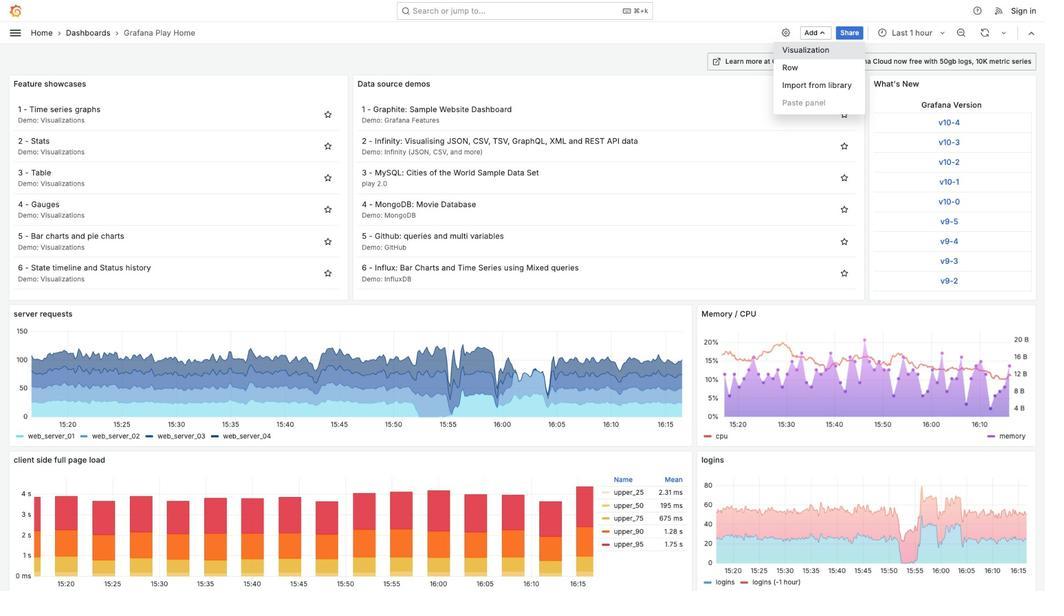 Task type: describe. For each thing, give the bounding box(es) containing it.
grafana image
[[9, 4, 22, 17]]

mark "1 - graphite: sample website dashboard" as favorite image
[[840, 110, 849, 119]]

mark "4 -  gauges" as favorite image
[[324, 205, 333, 214]]

zoom out time range image
[[957, 28, 967, 38]]

help image
[[973, 6, 983, 16]]

open menu image
[[9, 26, 22, 39]]

auto refresh turned off. choose refresh time interval image
[[1000, 28, 1009, 37]]

mark "6 - state timeline and status history" as favorite image
[[324, 269, 333, 278]]

mark "3 - table" as favorite image
[[324, 174, 333, 183]]

mark "5 - github: queries and multi variables" as favorite image
[[840, 237, 849, 246]]

mark "5 - bar charts and pie charts" as favorite image
[[324, 237, 333, 246]]



Task type: locate. For each thing, give the bounding box(es) containing it.
mark "6 - influx: bar charts and time series using mixed queries" as favorite image
[[840, 269, 849, 278]]

menu
[[774, 40, 866, 115]]

refresh dashboard image
[[981, 28, 991, 38]]

news image
[[995, 6, 1005, 16]]

mark "1 -  time series graphs" as favorite image
[[324, 110, 333, 119]]

mark "2 - infinity: visualising json, csv, tsv, graphql, xml and rest api data" as favorite image
[[840, 142, 849, 151]]

mark "3 - mysql: cities of the world sample data set" as favorite image
[[840, 174, 849, 183]]

mark "2 - stats" as favorite image
[[324, 142, 333, 151]]

mark "4 - mongodb: movie database" as favorite image
[[840, 205, 849, 214]]

dashboard settings image
[[782, 28, 792, 38]]



Task type: vqa. For each thing, say whether or not it's contained in the screenshot.
mark "4 - mongodb: movie database" as favorite image
yes



